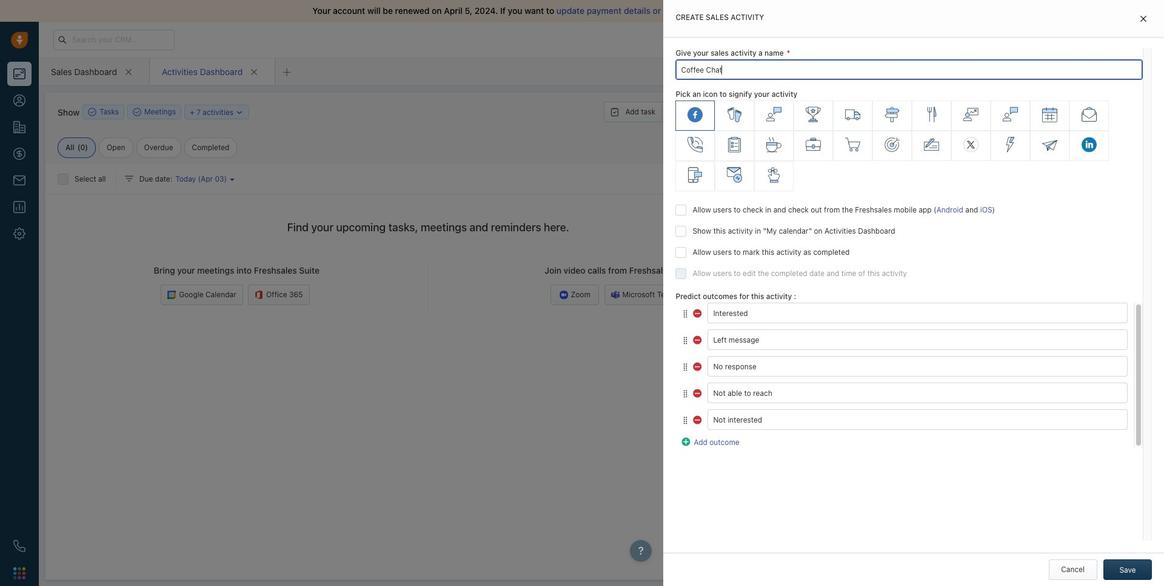 Task type: describe. For each thing, give the bounding box(es) containing it.
5 ui drag handle image from the top
[[682, 416, 689, 426]]

3 ui drag handle image from the top
[[682, 363, 689, 372]]

down image
[[236, 108, 244, 117]]

4 ui drag handle image from the top
[[682, 390, 689, 399]]

minus filled image for third ui drag handle image from the bottom of the page
[[693, 361, 703, 371]]

minus filled image for 5th ui drag handle image from the bottom of the page
[[693, 308, 703, 318]]

phone element
[[7, 535, 32, 559]]

freshworks switcher image
[[13, 568, 25, 580]]

plus filled image
[[682, 437, 691, 447]]

Like 'Facebook chat' text field
[[676, 60, 1143, 80]]

phone image
[[13, 541, 25, 553]]

minus filled image for 4th ui drag handle image from the top of the page
[[693, 388, 703, 398]]

send email image
[[1051, 36, 1059, 44]]



Task type: vqa. For each thing, say whether or not it's contained in the screenshot.
bottommost J icon
no



Task type: locate. For each thing, give the bounding box(es) containing it.
3 minus filled image from the top
[[693, 361, 703, 371]]

minus filled image for fourth ui drag handle image from the bottom of the page
[[693, 335, 703, 344]]

minus filled image
[[693, 388, 703, 398], [693, 415, 703, 424]]

Search your CRM... text field
[[53, 29, 175, 50]]

2 minus filled image from the top
[[693, 335, 703, 344]]

minus filled image
[[693, 308, 703, 318], [693, 335, 703, 344], [693, 361, 703, 371]]

1 minus filled image from the top
[[693, 308, 703, 318]]

2 ui drag handle image from the top
[[682, 336, 689, 346]]

1 ui drag handle image from the top
[[682, 310, 689, 319]]

2 minus filled image from the top
[[693, 415, 703, 424]]

what's new image
[[1077, 35, 1086, 43]]

minus filled image for first ui drag handle image from the bottom of the page
[[693, 415, 703, 424]]

None text field
[[708, 303, 1128, 324], [708, 330, 1128, 351], [708, 357, 1128, 377], [708, 383, 1128, 404], [708, 303, 1128, 324], [708, 330, 1128, 351], [708, 357, 1128, 377], [708, 383, 1128, 404]]

None text field
[[708, 410, 1128, 431]]

ui drag handle image
[[682, 310, 689, 319], [682, 336, 689, 346], [682, 363, 689, 372], [682, 390, 689, 399], [682, 416, 689, 426]]

dialog
[[664, 0, 1164, 587]]

tab panel
[[664, 0, 1164, 587]]

1 minus filled image from the top
[[693, 388, 703, 398]]

close image
[[1144, 7, 1153, 15]]

2 vertical spatial minus filled image
[[693, 361, 703, 371]]

1 vertical spatial minus filled image
[[693, 415, 703, 424]]

0 vertical spatial minus filled image
[[693, 388, 703, 398]]

1 vertical spatial minus filled image
[[693, 335, 703, 344]]

0 vertical spatial minus filled image
[[693, 308, 703, 318]]



